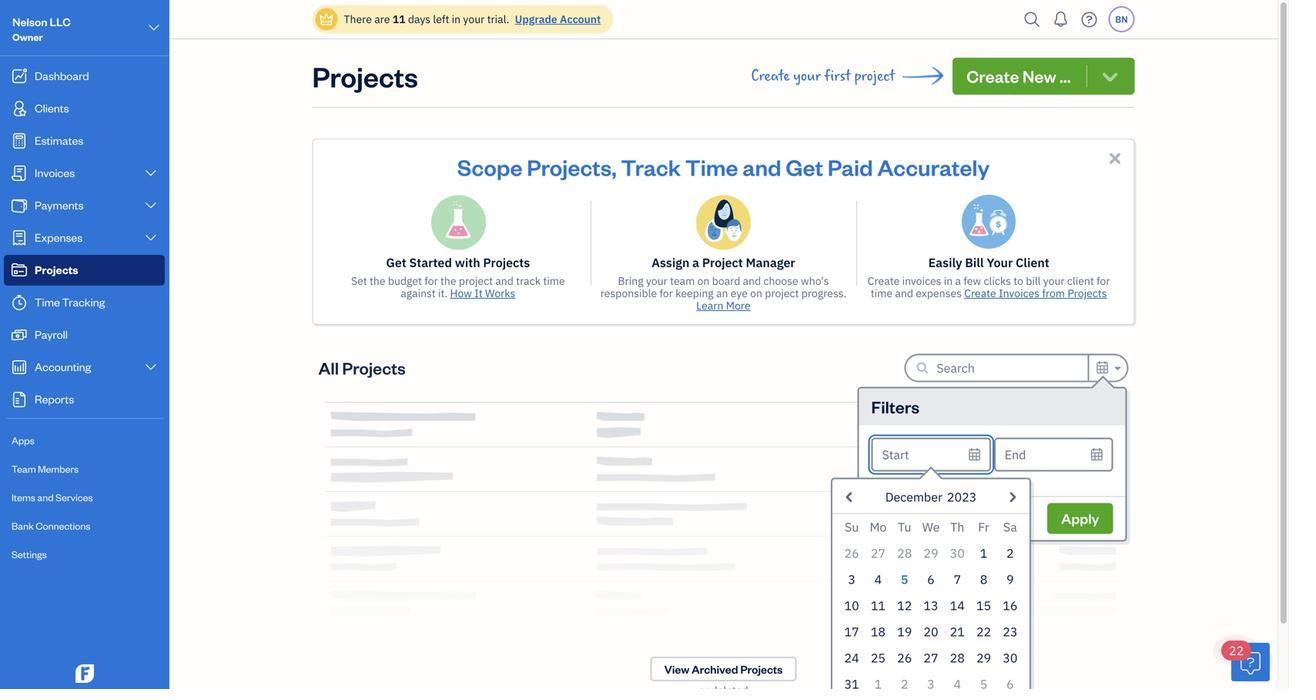 Task type: describe. For each thing, give the bounding box(es) containing it.
11 button
[[865, 593, 892, 619]]

your inside assign a project manager bring your team on board and choose who's responsible for keeping an eye on project progress. learn more
[[646, 274, 668, 288]]

0 horizontal spatial in
[[452, 12, 461, 26]]

chevron large down image for accounting
[[144, 361, 158, 374]]

payroll link
[[4, 320, 165, 350]]

apply button
[[1048, 503, 1113, 534]]

few
[[964, 274, 981, 288]]

accounting
[[35, 359, 91, 374]]

invoices
[[902, 274, 942, 288]]

22 inside button
[[977, 624, 991, 640]]

15
[[977, 598, 991, 614]]

expenses
[[35, 230, 83, 245]]

board
[[712, 274, 741, 288]]

chevrondown image
[[1100, 65, 1121, 87]]

payroll
[[35, 327, 68, 342]]

budget
[[388, 274, 422, 288]]

track
[[621, 153, 681, 181]]

clear
[[990, 510, 1025, 528]]

nelson llc owner
[[12, 14, 71, 43]]

7 button
[[944, 567, 971, 593]]

create invoices from projects
[[965, 286, 1107, 300]]

assign
[[652, 255, 690, 271]]

27 for topmost 27 button
[[871, 545, 886, 562]]

with
[[455, 255, 480, 271]]

items and services
[[12, 491, 93, 504]]

time tracking link
[[4, 287, 165, 318]]

create for create invoices from projects
[[965, 286, 997, 300]]

25 button
[[865, 645, 892, 671]]

december
[[886, 489, 943, 505]]

0 horizontal spatial 30 button
[[944, 540, 971, 567]]

december 2023
[[886, 489, 977, 505]]

all
[[319, 357, 339, 379]]

1 horizontal spatial 26 button
[[892, 645, 918, 671]]

8
[[980, 572, 988, 588]]

accurately
[[878, 153, 990, 181]]

report image
[[10, 392, 29, 407]]

accounting link
[[4, 352, 165, 383]]

project inside set the budget for the project and track time against it.
[[459, 274, 493, 288]]

8 button
[[971, 567, 997, 593]]

team members
[[12, 463, 79, 475]]

who's
[[801, 274, 829, 288]]

how it works
[[450, 286, 516, 300]]

time inside main element
[[35, 295, 60, 309]]

tu
[[898, 519, 912, 535]]

projects right from
[[1068, 286, 1107, 300]]

responsible
[[601, 286, 657, 300]]

items and services link
[[4, 485, 165, 511]]

1
[[980, 545, 988, 562]]

easily bill your client image
[[962, 195, 1016, 249]]

llc
[[50, 14, 71, 29]]

10 button
[[839, 593, 865, 619]]

1 horizontal spatial on
[[750, 286, 763, 300]]

3
[[848, 572, 856, 588]]

2023
[[947, 489, 977, 505]]

22 button
[[1222, 641, 1270, 682]]

search image
[[1020, 8, 1045, 31]]

chevron large down image for payments
[[144, 200, 158, 212]]

1 horizontal spatial get
[[786, 153, 824, 181]]

a inside assign a project manager bring your team on board and choose who's responsible for keeping an eye on project progress. learn more
[[693, 255, 700, 271]]

team
[[12, 463, 36, 475]]

bank connections link
[[4, 513, 165, 540]]

0 vertical spatial 27 button
[[865, 540, 892, 567]]

mo
[[870, 519, 887, 535]]

close image
[[1107, 149, 1124, 167]]

27 for the rightmost 27 button
[[924, 650, 939, 666]]

16 button
[[997, 593, 1024, 619]]

project inside assign a project manager bring your team on board and choose who's responsible for keeping an eye on project progress. learn more
[[765, 286, 799, 300]]

1 vertical spatial 29 button
[[971, 645, 997, 671]]

scope
[[457, 153, 523, 181]]

there are 11 days left in your trial. upgrade account
[[344, 12, 601, 26]]

0 vertical spatial 28
[[897, 545, 912, 562]]

16
[[1003, 598, 1018, 614]]

2 button
[[997, 540, 1024, 567]]

projects inside main element
[[35, 262, 78, 277]]

Start date in MM/DD/YYYY format text field
[[872, 438, 991, 472]]

easily bill your client
[[929, 255, 1050, 271]]

19
[[897, 624, 912, 640]]

caretdown image
[[1113, 359, 1121, 378]]

view archived projects
[[664, 662, 783, 677]]

projects link
[[4, 255, 165, 286]]

a inside create invoices in a few clicks to bill your client for time and expenses
[[956, 274, 961, 288]]

new
[[1023, 65, 1057, 87]]

time inside create invoices in a few clicks to bill your client for time and expenses
[[871, 286, 893, 300]]

team
[[670, 274, 695, 288]]

1 vertical spatial get
[[386, 255, 406, 271]]

15 button
[[971, 593, 997, 619]]

sa
[[1004, 519, 1017, 535]]

time tracking
[[35, 295, 105, 309]]

End date in MM/DD/YYYY format text field
[[994, 438, 1113, 472]]

0 horizontal spatial 28 button
[[892, 540, 918, 567]]

20
[[924, 624, 939, 640]]

17
[[845, 624, 859, 640]]

25
[[871, 650, 886, 666]]

project
[[702, 255, 743, 271]]

and inside create invoices in a few clicks to bill your client for time and expenses
[[895, 286, 914, 300]]

assign a project manager image
[[696, 195, 751, 250]]

keeping
[[676, 286, 714, 300]]

0 horizontal spatial 11
[[393, 12, 406, 26]]

your left first
[[794, 68, 821, 85]]

and up assign a project manager image
[[743, 153, 782, 181]]

apps link
[[4, 428, 165, 454]]

items
[[12, 491, 35, 504]]

bring
[[618, 274, 644, 288]]

0 horizontal spatial on
[[698, 274, 710, 288]]

timer image
[[10, 295, 29, 310]]

resource center badge image
[[1232, 643, 1270, 682]]

bank connections
[[12, 520, 90, 532]]

10
[[845, 598, 859, 614]]

21
[[950, 624, 965, 640]]

all projects
[[319, 357, 406, 379]]

projects up track at top left
[[483, 255, 530, 271]]

team members link
[[4, 456, 165, 483]]

1 vertical spatial 30 button
[[997, 645, 1024, 671]]

client
[[1016, 255, 1050, 271]]

2
[[1007, 545, 1014, 562]]

money image
[[10, 327, 29, 343]]

payment image
[[10, 198, 29, 213]]

invoice image
[[10, 166, 29, 181]]

29 for the bottom 29 button
[[977, 650, 991, 666]]

members
[[38, 463, 79, 475]]

0 vertical spatial 26 button
[[839, 540, 865, 567]]

22 inside dropdown button
[[1229, 643, 1244, 659]]

2 horizontal spatial project
[[855, 68, 895, 85]]

clear button
[[976, 503, 1039, 534]]

tracking
[[62, 295, 105, 309]]

5 button
[[892, 567, 918, 593]]

invoices inside invoices link
[[35, 165, 75, 180]]

crown image
[[319, 11, 335, 27]]

1 vertical spatial 28
[[950, 650, 965, 666]]

client image
[[10, 101, 29, 116]]

nelson
[[12, 14, 47, 29]]

an
[[716, 286, 728, 300]]



Task type: locate. For each thing, give the bounding box(es) containing it.
29 down 22 button
[[977, 650, 991, 666]]

and right board
[[743, 274, 761, 288]]

create for create invoices in a few clicks to bill your client for time and expenses
[[868, 274, 900, 288]]

chevron large down image
[[144, 167, 158, 179]]

create inside create invoices in a few clicks to bill your client for time and expenses
[[868, 274, 900, 288]]

for inside create invoices in a few clicks to bill your client for time and expenses
[[1097, 274, 1110, 288]]

clients link
[[4, 93, 165, 124]]

track
[[516, 274, 541, 288]]

eye
[[731, 286, 748, 300]]

27 button down 20
[[918, 645, 944, 671]]

1 the from the left
[[370, 274, 386, 288]]

chart image
[[10, 360, 29, 375]]

1 vertical spatial 30
[[1003, 650, 1018, 666]]

29 button
[[918, 540, 944, 567], [971, 645, 997, 671]]

5
[[901, 572, 909, 588]]

0 horizontal spatial 29 button
[[918, 540, 944, 567]]

9
[[1007, 572, 1014, 588]]

the down get started with projects
[[441, 274, 456, 288]]

estimate image
[[10, 133, 29, 149]]

for inside assign a project manager bring your team on board and choose who's responsible for keeping an eye on project progress. learn more
[[660, 286, 673, 300]]

project image
[[10, 263, 29, 278]]

and left the expenses
[[895, 286, 914, 300]]

1 horizontal spatial 27 button
[[918, 645, 944, 671]]

30 up 7 button
[[950, 545, 965, 562]]

on right team
[[698, 274, 710, 288]]

0 vertical spatial in
[[452, 12, 461, 26]]

create left invoices
[[868, 274, 900, 288]]

1 horizontal spatial 29 button
[[971, 645, 997, 671]]

23
[[1003, 624, 1018, 640]]

projects right all
[[342, 357, 406, 379]]

get started with projects image
[[430, 195, 486, 250]]

projects down expenses
[[35, 262, 78, 277]]

grid
[[839, 514, 1024, 689]]

3 button
[[839, 567, 865, 593]]

1 horizontal spatial for
[[660, 286, 673, 300]]

it
[[475, 286, 483, 300]]

main element
[[0, 0, 208, 689]]

28 down 21 "button"
[[950, 650, 965, 666]]

23 button
[[997, 619, 1024, 645]]

9 button
[[997, 567, 1024, 593]]

projects right archived
[[741, 662, 783, 677]]

reports
[[35, 392, 74, 406]]

days
[[408, 12, 431, 26]]

14
[[950, 598, 965, 614]]

projects,
[[527, 153, 617, 181]]

1 horizontal spatial in
[[944, 274, 953, 288]]

1 vertical spatial a
[[956, 274, 961, 288]]

for right client
[[1097, 274, 1110, 288]]

0 vertical spatial 26
[[845, 545, 859, 562]]

1 horizontal spatial invoices
[[999, 286, 1040, 300]]

notifications image
[[1049, 4, 1073, 35]]

26 button down 19
[[892, 645, 918, 671]]

create left new
[[967, 65, 1019, 87]]

29 for 29 button to the left
[[924, 545, 939, 562]]

1 horizontal spatial 26
[[897, 650, 912, 666]]

26 down su
[[845, 545, 859, 562]]

0 horizontal spatial 27
[[871, 545, 886, 562]]

in inside create invoices in a few clicks to bill your client for time and expenses
[[944, 274, 953, 288]]

0 vertical spatial 30
[[950, 545, 965, 562]]

26 button
[[839, 540, 865, 567], [892, 645, 918, 671]]

0 vertical spatial 22
[[977, 624, 991, 640]]

0 vertical spatial get
[[786, 153, 824, 181]]

27
[[871, 545, 886, 562], [924, 650, 939, 666]]

your down assign
[[646, 274, 668, 288]]

0 horizontal spatial project
[[459, 274, 493, 288]]

for left "it."
[[425, 274, 438, 288]]

…
[[1060, 65, 1071, 87]]

30 button
[[944, 540, 971, 567], [997, 645, 1024, 671]]

apps
[[12, 434, 34, 447]]

chevron large down image inside the payments link
[[144, 200, 158, 212]]

project
[[855, 68, 895, 85], [459, 274, 493, 288], [765, 286, 799, 300]]

apply
[[1062, 510, 1100, 528]]

18
[[871, 624, 886, 640]]

11 up 18 button
[[871, 598, 886, 614]]

and left track at top left
[[496, 274, 514, 288]]

project down manager
[[765, 286, 799, 300]]

1 horizontal spatial project
[[765, 286, 799, 300]]

4 button
[[865, 567, 892, 593]]

dashboard link
[[4, 61, 165, 92]]

1 horizontal spatial 27
[[924, 650, 939, 666]]

learn
[[697, 298, 724, 313]]

0 vertical spatial invoices
[[35, 165, 75, 180]]

0 horizontal spatial 27 button
[[865, 540, 892, 567]]

11 right are
[[393, 12, 406, 26]]

0 horizontal spatial invoices
[[35, 165, 75, 180]]

26 button down su
[[839, 540, 865, 567]]

calendar image
[[1096, 359, 1110, 377]]

time right track at top left
[[543, 274, 565, 288]]

0 horizontal spatial 26
[[845, 545, 859, 562]]

for
[[425, 274, 438, 288], [1097, 274, 1110, 288], [660, 286, 673, 300]]

0 vertical spatial 11
[[393, 12, 406, 26]]

1 vertical spatial 22
[[1229, 643, 1244, 659]]

and inside main element
[[37, 491, 54, 504]]

0 horizontal spatial 30
[[950, 545, 965, 562]]

Search text field
[[937, 356, 1088, 381]]

1 vertical spatial in
[[944, 274, 953, 288]]

bn button
[[1109, 6, 1135, 32]]

create new … button
[[953, 58, 1135, 95]]

chevron large down image for expenses
[[144, 232, 158, 244]]

27 down mo
[[871, 545, 886, 562]]

0 horizontal spatial time
[[35, 295, 60, 309]]

1 vertical spatial 27
[[924, 650, 939, 666]]

su
[[845, 519, 859, 535]]

set the budget for the project and track time against it.
[[351, 274, 565, 300]]

account
[[560, 12, 601, 26]]

project right first
[[855, 68, 895, 85]]

1 vertical spatial 26 button
[[892, 645, 918, 671]]

create new …
[[967, 65, 1071, 87]]

a
[[693, 255, 700, 271], [956, 274, 961, 288]]

1 horizontal spatial time
[[871, 286, 893, 300]]

0 horizontal spatial 26 button
[[839, 540, 865, 567]]

how
[[450, 286, 472, 300]]

bill
[[1026, 274, 1041, 288]]

a up team
[[693, 255, 700, 271]]

chevron large down image inside expenses link
[[144, 232, 158, 244]]

27 button down mo
[[865, 540, 892, 567]]

1 vertical spatial 29
[[977, 650, 991, 666]]

manager
[[746, 255, 795, 271]]

28 up 5 button
[[897, 545, 912, 562]]

0 horizontal spatial get
[[386, 255, 406, 271]]

get started with projects
[[386, 255, 530, 271]]

connections
[[36, 520, 90, 532]]

time right timer image
[[35, 295, 60, 309]]

1 horizontal spatial 28 button
[[944, 645, 971, 671]]

dashboard image
[[10, 69, 29, 84]]

1 horizontal spatial 11
[[871, 598, 886, 614]]

trial.
[[487, 12, 509, 26]]

0 vertical spatial 29 button
[[918, 540, 944, 567]]

for left keeping
[[660, 286, 673, 300]]

2 the from the left
[[441, 274, 456, 288]]

create down the bill
[[965, 286, 997, 300]]

get up budget
[[386, 255, 406, 271]]

create inside dropdown button
[[967, 65, 1019, 87]]

project down with at the top left of the page
[[459, 274, 493, 288]]

20 button
[[918, 619, 944, 645]]

create invoices in a few clicks to bill your client for time and expenses
[[868, 274, 1110, 300]]

0 vertical spatial 29
[[924, 545, 939, 562]]

more
[[726, 298, 751, 313]]

time inside set the budget for the project and track time against it.
[[543, 274, 565, 288]]

freshbooks image
[[72, 665, 97, 683]]

your right bill
[[1043, 274, 1065, 288]]

payments
[[35, 198, 84, 212]]

11 inside the "11" 'button'
[[871, 598, 886, 614]]

create for create your first project
[[751, 68, 790, 85]]

0 vertical spatial 28 button
[[892, 540, 918, 567]]

26 down 19 button
[[897, 650, 912, 666]]

0 horizontal spatial the
[[370, 274, 386, 288]]

1 horizontal spatial a
[[956, 274, 961, 288]]

26
[[845, 545, 859, 562], [897, 650, 912, 666]]

0 vertical spatial 30 button
[[944, 540, 971, 567]]

30 button down th
[[944, 540, 971, 567]]

the right set
[[370, 274, 386, 288]]

create left first
[[751, 68, 790, 85]]

time left invoices
[[871, 286, 893, 300]]

in right left
[[452, 12, 461, 26]]

1 vertical spatial 28 button
[[944, 645, 971, 671]]

choose
[[764, 274, 799, 288]]

28 button down 21
[[944, 645, 971, 671]]

the
[[370, 274, 386, 288], [441, 274, 456, 288]]

reports link
[[4, 384, 165, 415]]

your inside create invoices in a few clicks to bill your client for time and expenses
[[1043, 274, 1065, 288]]

29 up "6" button
[[924, 545, 939, 562]]

22 button
[[971, 619, 997, 645]]

1 vertical spatial 26
[[897, 650, 912, 666]]

19 button
[[892, 619, 918, 645]]

for inside set the budget for the project and track time against it.
[[425, 274, 438, 288]]

0 horizontal spatial 29
[[924, 545, 939, 562]]

go to help image
[[1077, 8, 1102, 31]]

0 vertical spatial time
[[685, 153, 738, 181]]

1 horizontal spatial 30
[[1003, 650, 1018, 666]]

6
[[928, 572, 935, 588]]

your left trial.
[[463, 12, 485, 26]]

fr
[[978, 519, 990, 535]]

and right the "items"
[[37, 491, 54, 504]]

view
[[664, 662, 690, 677]]

create for create new …
[[967, 65, 1019, 87]]

a left few
[[956, 274, 961, 288]]

1 vertical spatial invoices
[[999, 286, 1040, 300]]

filters
[[872, 396, 920, 418]]

in
[[452, 12, 461, 26], [944, 274, 953, 288]]

chevron large down image
[[147, 18, 161, 37], [144, 200, 158, 212], [144, 232, 158, 244], [144, 361, 158, 374]]

from
[[1042, 286, 1065, 300]]

grid containing su
[[839, 514, 1024, 689]]

1 horizontal spatial 30 button
[[997, 645, 1024, 671]]

27 down 20
[[924, 650, 939, 666]]

1 horizontal spatial 22
[[1229, 643, 1244, 659]]

your
[[987, 255, 1013, 271]]

30
[[950, 545, 965, 562], [1003, 650, 1018, 666]]

chevron large down image inside accounting link
[[144, 361, 158, 374]]

progress.
[[802, 286, 847, 300]]

against
[[401, 286, 436, 300]]

and inside assign a project manager bring your team on board and choose who's responsible for keeping an eye on project progress. learn more
[[743, 274, 761, 288]]

0 horizontal spatial a
[[693, 255, 700, 271]]

12
[[897, 598, 912, 614]]

1 horizontal spatial 28
[[950, 650, 965, 666]]

settings
[[12, 548, 47, 561]]

1 horizontal spatial 29
[[977, 650, 991, 666]]

0 vertical spatial 27
[[871, 545, 886, 562]]

easily
[[929, 255, 962, 271]]

28 button up 5 at bottom right
[[892, 540, 918, 567]]

there
[[344, 12, 372, 26]]

time
[[685, 153, 738, 181], [35, 295, 60, 309]]

time up assign a project manager image
[[685, 153, 738, 181]]

and inside set the budget for the project and track time against it.
[[496, 274, 514, 288]]

1 vertical spatial 27 button
[[918, 645, 944, 671]]

in down the "easily"
[[944, 274, 953, 288]]

expense image
[[10, 230, 29, 246]]

upgrade
[[515, 12, 557, 26]]

are
[[375, 12, 390, 26]]

30 down 23
[[1003, 650, 1018, 666]]

get left paid
[[786, 153, 824, 181]]

bank
[[12, 520, 34, 532]]

0 horizontal spatial for
[[425, 274, 438, 288]]

left
[[433, 12, 449, 26]]

projects down there
[[312, 58, 418, 94]]

0 horizontal spatial time
[[543, 274, 565, 288]]

4
[[875, 572, 882, 588]]

1 vertical spatial time
[[35, 295, 60, 309]]

1 horizontal spatial the
[[441, 274, 456, 288]]

on right eye
[[750, 286, 763, 300]]

invoices
[[35, 165, 75, 180], [999, 286, 1040, 300]]

0 horizontal spatial 22
[[977, 624, 991, 640]]

services
[[56, 491, 93, 504]]

30 button down 23
[[997, 645, 1024, 671]]

0 vertical spatial a
[[693, 255, 700, 271]]

projects
[[312, 58, 418, 94], [483, 255, 530, 271], [35, 262, 78, 277], [1068, 286, 1107, 300], [342, 357, 406, 379], [741, 662, 783, 677]]

create
[[967, 65, 1019, 87], [751, 68, 790, 85], [868, 274, 900, 288], [965, 286, 997, 300]]

6 button
[[918, 567, 944, 593]]

1 horizontal spatial time
[[685, 153, 738, 181]]

archived
[[692, 662, 738, 677]]

0 horizontal spatial 28
[[897, 545, 912, 562]]

1 vertical spatial 11
[[871, 598, 886, 614]]

assign a project manager bring your team on board and choose who's responsible for keeping an eye on project progress. learn more
[[601, 255, 847, 313]]

2 horizontal spatial for
[[1097, 274, 1110, 288]]



Task type: vqa. For each thing, say whether or not it's contained in the screenshot.


